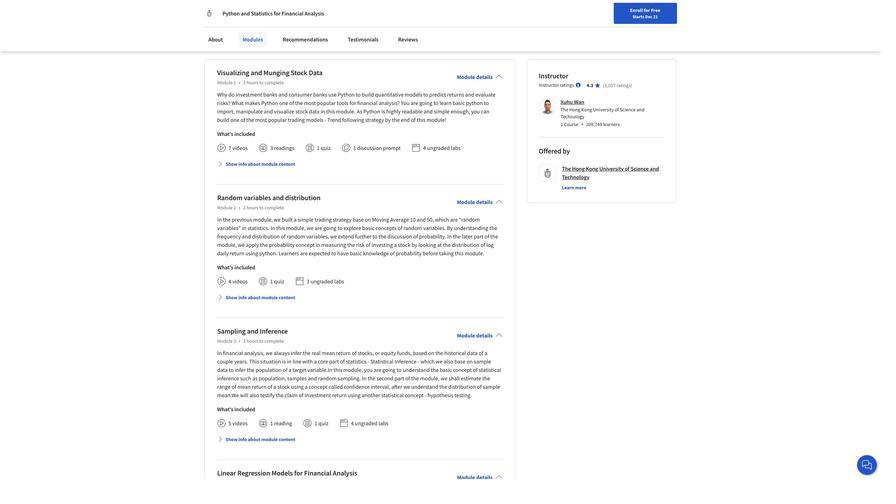 Task type: describe. For each thing, give the bounding box(es) containing it.
1 vertical spatial understand
[[411, 384, 438, 391]]

1 right "reading"
[[315, 420, 317, 427]]

1 horizontal spatial one
[[279, 99, 288, 106]]

concept up shall
[[453, 367, 472, 374]]

3 down sampling
[[234, 338, 236, 345]]

log
[[486, 242, 494, 249]]

achieve
[[282, 55, 299, 62]]

applications.
[[218, 159, 247, 166]]

0 vertical spatial random
[[404, 225, 422, 232]]

estimate
[[461, 375, 481, 382]]

find
[[665, 8, 674, 14]]

range
[[217, 384, 230, 391]]

return up "testify"
[[252, 384, 266, 391]]

module details for visualizing and munging stock data
[[457, 73, 493, 80]]

we up "variables,"
[[307, 225, 314, 232]]

0 horizontal spatial coding
[[409, 151, 424, 158]]

0 horizontal spatial concepts
[[204, 41, 225, 47]]

show info about module content button for and
[[214, 291, 298, 304]]

base inside the in the previous module, we built a simple trading strategy base on moving average 10 and 50, which are "random variables" in statistics. in this module, we are going to explore basic concepts of random variables. by understanding the frequency and distribution of random variables, we extend further to the discussion of probability. in the later part of the module, we apply the probability concept in measuring the risk of investing a stock by looking at the distribution of log daily return using python. learners are expected to have basic knowledge of probability before taking this module.
[[353, 216, 364, 223]]

we up hypothesis at the bottom
[[436, 358, 443, 365]]

platform
[[339, 151, 359, 158]]

recall
[[207, 100, 220, 106]]

a down population,
[[273, 384, 276, 391]]

are inside in financial analysis, we always infer the real mean return of stocks, or equity funds, based on the  historical data of a couple years. this situation is in line with a core part of statistics - statistical inference - which we also base on sample data to infer the population of a target variable.in this module, you are going to understand the basic concept of statistical inference such as population, samples and random sampling. in the second part of the module, we shall estimate the range of mean return of a stock using a concept called confidence interval, after we understand the distribution of sample mean.we will also testify the claim of investment return using another statistical concept - hypothesis testing.
[[374, 367, 381, 374]]

3 ungraded labs
[[307, 278, 344, 285]]

module, down built
[[286, 225, 306, 232]]

sampling
[[217, 327, 246, 336]]

are up "variables,"
[[315, 225, 322, 232]]

2 horizontal spatial 4
[[423, 144, 426, 151]]

visualize inside why do investment banks and consumer banks use python to build quantitative models to predict returns and evaluate risks? what makes python one of the most popular tools for financial analysis? you are going to learn basic python to import, manipulate and visualize stock data in this module. as python is highly readable and simple enough, you can build one of the most popular trading models - trend following strategy by the end of this module!
[[274, 108, 294, 115]]

1 horizontal spatial model
[[300, 137, 315, 143]]

visualizing
[[217, 68, 249, 77]]

regression,
[[265, 107, 290, 114]]

previous
[[232, 216, 252, 223]]

your
[[675, 8, 685, 14]]

included for visualizing
[[234, 130, 255, 137]]

to up extend at left
[[338, 225, 342, 232]]

consumer
[[289, 91, 312, 98]]

data up testimonials
[[357, 26, 367, 33]]

- down the based
[[418, 358, 419, 365]]

why
[[217, 91, 227, 98]]

trend
[[327, 116, 341, 123]]

trading inside why do investment banks and consumer banks use python to build quantitative models to predict returns and evaluate risks? what makes python one of the most popular tools for financial analysis? you are going to learn basic python to import, manipulate and visualize stock data in this module. as python is highly readable and simple enough, you can build one of the most popular trading models - trend following strategy by the end of this module!
[[288, 116, 305, 123]]

module up "random
[[457, 199, 475, 206]]

can inside 'python is now becoming the number 1 programming language for data science. due to python's simplicity and high readability, it is gaining its importance in the financial industry.  the course combines both python coding and statistical concepts and applies into analyzing financial data, such as stock data. by the end of the course, you can achieve the following using python: - import, pre-process, save and visualize financial data into pandas dataframe - manipulate the existing financial data by generating new variables using multiple columns - recall and apply the important statistical concepts (random variable, frequency, distribution, population and sample, confidence interval, linear regression, etc. ) into financial contexts - build a trading model using multiple linear regression model - evaluate the performance of the trading model using different investment indicators jupyter notebook environment is configured in the course platform for practicing python coding without installing any client applications.'
[[272, 55, 281, 62]]

module, up hypothesis at the bottom
[[420, 375, 440, 382]]

dataframe
[[358, 70, 382, 77]]

0 horizontal spatial most
[[255, 116, 267, 123]]

about for random
[[248, 295, 260, 301]]

about
[[208, 36, 223, 43]]

later
[[462, 233, 473, 240]]

python inside why do investment banks and consumer banks use python to build quantitative models to predict returns and evaluate risks? what makes python one of the most popular tools for financial analysis? you are going to learn basic python to import, manipulate and visualize stock data in this module. as python is highly readable and simple enough, you can build one of the most popular trading models - trend following strategy by the end of this module!
[[466, 99, 483, 106]]

0 horizontal spatial labs
[[334, 278, 344, 285]]

0 horizontal spatial linear
[[250, 107, 263, 114]]

1 down python.
[[270, 278, 273, 285]]

which inside in financial analysis, we always infer the real mean return of stocks, or equity funds, based on the  historical data of a couple years. this situation is in line with a core part of statistics - statistical inference - which we also base on sample data to infer the population of a target variable.in this module, you are going to understand the basic concept of statistical inference such as population, samples and random sampling. in the second part of the module, we shall estimate the range of mean return of a stock using a concept called confidence interval, after we understand the distribution of sample mean.we will also testify the claim of investment return using another statistical concept - hypothesis testing.
[[420, 358, 435, 365]]

python is now becoming the number 1 programming language for data science. due to python's simplicity and high readability, it is gaining its importance in the financial industry.  the course combines both python coding and statistical concepts and applies into analyzing financial data, such as stock data. by the end of the course, you can achieve the following using python: - import, pre-process, save and visualize financial data into pandas dataframe - manipulate the existing financial data by generating new variables using multiple columns - recall and apply the important statistical concepts (random variable, frequency, distribution, population and sample, confidence interval, linear regression, etc. ) into financial contexts - build a trading model using multiple linear regression model - evaluate the performance of the trading model using different investment indicators jupyter notebook environment is configured in the course platform for practicing python coding without installing any client applications.
[[204, 26, 479, 166]]

in up couple
[[217, 350, 222, 357]]

in the previous module, we built a simple trading strategy base on moving average 10 and 50, which are "random variables" in statistics. in this module, we are going to explore basic concepts of random variables. by understanding the frequency and distribution of random variables, we extend further to the discussion of probability. in the later part of the module, we apply the probability concept in measuring the risk of investing a stock by looking at the distribution of log daily return using python. learners are expected to have basic knowledge of probability before taking this module.
[[217, 216, 498, 257]]

hours inside visualizing and munging stock data module 1 • 3 hours to complete
[[247, 79, 258, 86]]

1 down regression
[[317, 144, 320, 151]]

is right the it
[[235, 33, 239, 40]]

are inside why do investment banks and consumer banks use python to build quantitative models to predict returns and evaluate risks? what makes python one of the most popular tools for financial analysis? you are going to learn basic python to import, manipulate and visualize stock data in this module. as python is highly readable and simple enough, you can build one of the most popular trading models - trend following strategy by the end of this module!
[[411, 99, 418, 106]]

videos for sampling
[[232, 420, 248, 427]]

included for random
[[234, 264, 255, 271]]

show for visualizing
[[226, 161, 238, 167]]

this down (random
[[326, 108, 335, 115]]

0 horizontal spatial ratings
[[560, 82, 574, 88]]

by right offered
[[563, 147, 570, 155]]

instructor for instructor ratings
[[539, 82, 559, 88]]

1 vertical spatial part
[[329, 358, 339, 365]]

1 vertical spatial quiz
[[274, 278, 284, 285]]

and inside sampling and inference module 3 • 3 hours to complete
[[247, 327, 258, 336]]

1 horizontal spatial 4
[[351, 420, 354, 427]]

population inside in financial analysis, we always infer the real mean return of stocks, or equity funds, based on the  historical data of a couple years. this situation is in line with a core part of statistics - statistical inference - which we also base on sample data to infer the population of a target variable.in this module, you are going to understand the basic concept of statistical inference such as population, samples and random sampling. in the second part of the module, we shall estimate the range of mean return of a stock using a concept called confidence interval, after we understand the distribution of sample mean.we will also testify the claim of investment return using another statistical concept - hypothesis testing.
[[256, 367, 282, 374]]

kong inside the xuhu wan the hong kong university of science and technology 1 course • 209,749 learners
[[581, 106, 592, 113]]

taking
[[439, 250, 454, 257]]

module inside random variables and distribution module 2 • 2 hours to complete
[[217, 205, 233, 211]]

recommendations
[[283, 36, 328, 43]]

1 vertical spatial popular
[[268, 116, 287, 123]]

- inside why do investment banks and consumer banks use python to build quantitative models to predict returns and evaluate risks? what makes python one of the most popular tools for financial analysis? you are going to learn basic python to import, manipulate and visualize stock data in this module. as python is highly readable and simple enough, you can build one of the most popular trading models - trend following strategy by the end of this module!
[[325, 116, 326, 123]]

population inside 'python is now becoming the number 1 programming language for data science. due to python's simplicity and high readability, it is gaining its importance in the financial industry.  the course combines both python coding and statistical concepts and applies into analyzing financial data, such as stock data. by the end of the course, you can achieve the following using python: - import, pre-process, save and visualize financial data into pandas dataframe - manipulate the existing financial data by generating new variables using multiple columns - recall and apply the important statistical concepts (random variable, frequency, distribution, population and sample, confidence interval, linear regression, etc. ) into financial contexts - build a trading model using multiple linear regression model - evaluate the performance of the trading model using different investment indicators jupyter notebook environment is configured in the course platform for practicing python coding without installing any client applications.'
[[420, 100, 445, 106]]

1 horizontal spatial )
[[631, 82, 632, 89]]

manipulate
[[207, 85, 233, 92]]

• inside the xuhu wan the hong kong university of science and technology 1 course • 209,749 learners
[[581, 121, 583, 128]]

videos for visualizing
[[232, 144, 248, 151]]

base inside in financial analysis, we always infer the real mean return of stocks, or equity funds, based on the  historical data of a couple years. this situation is in line with a core part of statistics - statistical inference - which we also base on sample data to infer the population of a target variable.in this module, you are going to understand the basic concept of statistical inference such as population, samples and random sampling. in the second part of the module, we shall estimate the range of mean return of a stock using a concept called confidence interval, after we understand the distribution of sample mean.we will also testify the claim of investment return using another statistical concept - hypothesis testing.
[[454, 358, 465, 365]]

- left recall
[[204, 100, 206, 106]]

pandas
[[340, 70, 356, 77]]

python up 'regression,' at left
[[261, 99, 278, 106]]

python down frequency,
[[363, 108, 380, 115]]

1 inside 'python is now becoming the number 1 programming language for data science. due to python's simplicity and high readability, it is gaining its importance in the financial industry.  the course combines both python coding and statistical concepts and applies into analyzing financial data, such as stock data. by the end of the course, you can achieve the following using python: - import, pre-process, save and visualize financial data into pandas dataframe - manipulate the existing financial data by generating new variables using multiple columns - recall and apply the important statistical concepts (random variable, frequency, distribution, population and sample, confidence interval, linear regression, etc. ) into financial contexts - build a trading model using multiple linear regression model - evaluate the performance of the trading model using different investment indicators jupyter notebook environment is configured in the course platform for practicing python coding without installing any client applications.'
[[290, 26, 293, 33]]

0 vertical spatial sample
[[474, 358, 491, 365]]

for up testimonials
[[349, 26, 356, 33]]

0 vertical spatial popular
[[317, 99, 336, 106]]

details for sampling and inference
[[476, 332, 493, 339]]

to left predict
[[423, 91, 428, 98]]

a right historical
[[485, 350, 487, 357]]

0 vertical spatial build
[[362, 91, 374, 98]]

data right historical
[[467, 350, 478, 357]]

0 horizontal spatial probability
[[269, 242, 295, 249]]

0 vertical spatial into
[[254, 41, 263, 47]]

0 horizontal spatial course
[[204, 13, 220, 20]]

1 horizontal spatial python
[[412, 33, 428, 40]]

0 horizontal spatial also
[[249, 392, 259, 399]]

2 horizontal spatial model
[[331, 122, 346, 129]]

what's for random variables and distribution
[[217, 264, 233, 271]]

this down built
[[276, 225, 285, 232]]

apply inside 'python is now becoming the number 1 programming language for data science. due to python's simplicity and high readability, it is gaining its importance in the financial industry.  the course combines both python coding and statistical concepts and applies into analyzing financial data, such as stock data. by the end of the course, you can achieve the following using python: - import, pre-process, save and visualize financial data into pandas dataframe - manipulate the existing financial data by generating new variables using multiple columns - recall and apply the important statistical concepts (random variable, frequency, distribution, population and sample, confidence interval, linear regression, etc. ) into financial contexts - build a trading model using multiple linear regression model - evaluate the performance of the trading model using different investment indicators jupyter notebook environment is configured in the course platform for practicing python coding without installing any client applications.'
[[232, 100, 244, 106]]

1 vertical spatial one
[[230, 116, 239, 123]]

- left build
[[204, 122, 206, 129]]

show for random
[[226, 295, 238, 301]]

science.
[[369, 26, 387, 33]]

we right after on the bottom left
[[403, 384, 410, 391]]

data inside why do investment banks and consumer banks use python to build quantitative models to predict returns and evaluate risks? what makes python one of the most popular tools for financial analysis? you are going to learn basic python to import, manipulate and visualize stock data in this module. as python is highly readable and simple enough, you can build one of the most popular trading models - trend following strategy by the end of this module!
[[309, 108, 320, 115]]

population,
[[259, 375, 286, 382]]

offered by
[[539, 147, 570, 155]]

a down samples
[[305, 384, 308, 391]]

science inside the xuhu wan the hong kong university of science and technology 1 course • 209,749 learners
[[620, 106, 636, 113]]

python up the now
[[222, 10, 240, 17]]

module up historical
[[457, 332, 475, 339]]

financial up data,
[[307, 33, 326, 40]]

analysis for python and statistics for financial analysis
[[304, 10, 324, 17]]

using left another
[[348, 392, 361, 399]]

1 horizontal spatial part
[[394, 375, 404, 382]]

in right statistics.
[[271, 225, 275, 232]]

0 horizontal spatial course
[[322, 151, 337, 158]]

evaluate
[[475, 91, 495, 98]]

show for sampling
[[226, 437, 238, 443]]

simple inside why do investment banks and consumer banks use python to build quantitative models to predict returns and evaluate risks? what makes python one of the most popular tools for financial analysis? you are going to learn basic python to import, manipulate and visualize stock data in this module. as python is highly readable and simple enough, you can build one of the most popular trading models - trend following strategy by the end of this module!
[[434, 108, 450, 115]]

financial up important
[[262, 85, 281, 92]]

this
[[249, 358, 259, 365]]

is inside in financial analysis, we always infer the real mean return of stocks, or equity funds, based on the  historical data of a couple years. this situation is in line with a core part of statistics - statistical inference - which we also base on sample data to infer the population of a target variable.in this module, you are going to understand the basic concept of statistical inference such as population, samples and random sampling. in the second part of the module, we shall estimate the range of mean return of a stock using a concept called confidence interval, after we understand the distribution of sample mean.we will also testify the claim of investment return using another statistical concept - hypothesis testing.
[[282, 358, 286, 365]]

to up investing
[[373, 233, 377, 240]]

statistical up estimate
[[479, 367, 501, 374]]

a right built
[[294, 216, 297, 223]]

save
[[255, 70, 265, 77]]

0 horizontal spatial mean
[[237, 384, 251, 391]]

using left python:
[[331, 55, 344, 62]]

wan
[[574, 98, 584, 105]]

trading down import,
[[224, 122, 241, 129]]

about for visualizing
[[248, 161, 260, 167]]

data up new
[[318, 70, 328, 77]]

are left "random
[[450, 216, 458, 223]]

end inside why do investment banks and consumer banks use python to build quantitative models to predict returns and evaluate risks? what makes python one of the most popular tools for financial analysis? you are going to learn basic python to import, manipulate and visualize stock data in this module. as python is highly readable and simple enough, you can build one of the most popular trading models - trend following strategy by the end of this module!
[[401, 116, 410, 123]]

statistics.
[[248, 225, 269, 232]]

module, up statistics.
[[253, 216, 273, 223]]

in inside why do investment banks and consumer banks use python to build quantitative models to predict returns and evaluate risks? what makes python one of the most popular tools for financial analysis? you are going to learn basic python to import, manipulate and visualize stock data in this module. as python is highly readable and simple enough, you can build one of the most popular trading models - trend following strategy by the end of this module!
[[321, 108, 325, 115]]

this down "readable"
[[417, 116, 425, 123]]

returns
[[447, 91, 464, 98]]

to down evaluate
[[484, 99, 489, 106]]

you inside 'python is now becoming the number 1 programming language for data science. due to python's simplicity and high readability, it is gaining its importance in the financial industry.  the course combines both python coding and statistical concepts and applies into analyzing financial data, such as stock data. by the end of the course, you can achieve the following using python: - import, pre-process, save and visualize financial data into pandas dataframe - manipulate the existing financial data by generating new variables using multiple columns - recall and apply the important statistical concepts (random variable, frequency, distribution, population and sample, confidence interval, linear regression, etc. ) into financial contexts - build a trading model using multiple linear regression model - evaluate the performance of the trading model using different investment indicators jupyter notebook environment is configured in the course platform for practicing python coding without installing any client applications.'
[[263, 55, 271, 62]]

0 vertical spatial coding
[[430, 33, 445, 40]]

instructor ratings
[[539, 82, 574, 88]]

part inside the in the previous module, we built a simple trading strategy base on moving average 10 and 50, which are "random variables" in statistics. in this module, we are going to explore basic concepts of random variables. by understanding the frequency and distribution of random variables, we extend further to the discussion of probability. in the later part of the module, we apply the probability concept in measuring the risk of investing a stock by looking at the distribution of log daily return using python. learners are expected to have basic knowledge of probability before taking this module.
[[474, 233, 483, 240]]

1 vertical spatial sample
[[483, 384, 500, 391]]

info for sampling
[[238, 437, 247, 443]]

second
[[376, 375, 393, 382]]

about for sampling
[[248, 437, 260, 443]]

quiz for sampling and inference
[[318, 420, 328, 427]]

inference
[[217, 375, 239, 382]]

using up the performance
[[258, 122, 270, 129]]

stock inside in financial analysis, we always infer the real mean return of stocks, or equity funds, based on the  historical data of a couple years. this situation is in line with a core part of statistics - statistical inference - which we also base on sample data to infer the population of a target variable.in this module, you are going to understand the basic concept of statistical inference such as population, samples and random sampling. in the second part of the module, we shall estimate the range of mean return of a stock using a concept called confidence interval, after we understand the distribution of sample mean.we will also testify the claim of investment return using another statistical concept - hypothesis testing.
[[277, 384, 290, 391]]

0 vertical spatial discussion
[[357, 144, 382, 151]]

samples
[[287, 375, 307, 382]]

you for inference
[[364, 367, 373, 374]]

3 down expected
[[307, 278, 309, 285]]

as inside 'python is now becoming the number 1 programming language for data science. due to python's simplicity and high readability, it is gaining its importance in the financial industry.  the course combines both python coding and statistical concepts and applies into analyzing financial data, such as stock data. by the end of the course, you can achieve the following using python: - import, pre-process, save and visualize financial data into pandas dataframe - manipulate the existing financial data by generating new variables using multiple columns - recall and apply the important statistical concepts (random variable, frequency, distribution, population and sample, confidence interval, linear regression, etc. ) into financial contexts - build a trading model using multiple linear regression model - evaluate the performance of the trading model using different investment indicators jupyter notebook environment is configured in the course platform for practicing python coding without installing any client applications.'
[[332, 41, 337, 47]]

going inside in financial analysis, we always infer the real mean return of stocks, or equity funds, based on the  historical data of a couple years. this situation is in line with a core part of statistics - statistical inference - which we also base on sample data to infer the population of a target variable.in this module, you are going to understand the basic concept of statistical inference such as population, samples and random sampling. in the second part of the module, we shall estimate the range of mean return of a stock using a concept called confidence interval, after we understand the distribution of sample mean.we will also testify the claim of investment return using another statistical concept - hypothesis testing.
[[382, 367, 396, 374]]

- left import,
[[204, 70, 206, 77]]

module, down frequency
[[217, 242, 237, 249]]

this right taking
[[455, 250, 464, 257]]

2 horizontal spatial into
[[329, 70, 338, 77]]

4 videos
[[228, 278, 248, 285]]

distribution,
[[391, 100, 418, 106]]

importance
[[265, 33, 291, 40]]

by inside the in the previous module, we built a simple trading strategy base on moving average 10 and 50, which are "random variables" in statistics. in this module, we are going to explore basic concepts of random variables. by understanding the frequency and distribution of random variables, we extend further to the discussion of probability. in the later part of the module, we apply the probability concept in measuring the risk of investing a stock by looking at the distribution of log daily return using python. learners are expected to have basic knowledge of probability before taking this module.
[[412, 242, 417, 249]]

can inside why do investment banks and consumer banks use python to build quantitative models to predict returns and evaluate risks? what makes python one of the most popular tools for financial analysis? you are going to learn basic python to import, manipulate and visualize stock data in this module. as python is highly readable and simple enough, you can build one of the most popular trading models - trend following strategy by the end of this module!
[[481, 108, 489, 115]]

a left target
[[289, 367, 291, 374]]

modules link
[[238, 32, 267, 47]]

209,749
[[586, 121, 602, 128]]

1 left "practicing"
[[353, 144, 356, 151]]

0 horizontal spatial ungraded
[[311, 278, 333, 285]]

1 horizontal spatial into
[[303, 107, 312, 114]]

always
[[274, 350, 290, 357]]

measuring
[[321, 242, 346, 249]]

0 horizontal spatial multiple
[[271, 122, 290, 129]]

installing
[[445, 151, 465, 158]]

using down samples
[[291, 384, 304, 391]]

investment inside in financial analysis, we always infer the real mean return of stocks, or equity funds, based on the  historical data of a couple years. this situation is in line with a core part of statistics - statistical inference - which we also base on sample data to infer the population of a target variable.in this module, you are going to understand the basic concept of statistical inference such as population, samples and random sampling. in the second part of the module, we shall estimate the range of mean return of a stock using a concept called confidence interval, after we understand the distribution of sample mean.we will also testify the claim of investment return using another statistical concept - hypothesis testing.
[[304, 392, 331, 399]]

to up after on the bottom left
[[397, 367, 402, 374]]

frequency,
[[365, 100, 389, 106]]

manipulate
[[236, 108, 263, 115]]

dec
[[645, 14, 652, 19]]

xuhu
[[561, 98, 573, 105]]

to inside sampling and inference module 3 • 3 hours to complete
[[259, 338, 264, 345]]

in inside in financial analysis, we always infer the real mean return of stocks, or equity funds, based on the  historical data of a couple years. this situation is in line with a core part of statistics - statistical inference - which we also base on sample data to infer the population of a target variable.in this module, you are going to understand the basic concept of statistical inference such as population, samples and random sampling. in the second part of the module, we shall estimate the range of mean return of a stock using a concept called confidence interval, after we understand the distribution of sample mean.we will also testify the claim of investment return using another statistical concept - hypothesis testing.
[[287, 358, 291, 365]]

financial up achieve
[[287, 41, 306, 47]]

variable.in
[[308, 367, 332, 374]]

in right sampling.
[[362, 375, 366, 382]]

financial inside why do investment banks and consumer banks use python to build quantitative models to predict returns and evaluate risks? what makes python one of the most popular tools for financial analysis? you are going to learn basic python to import, manipulate and visualize stock data in this module. as python is highly readable and simple enough, you can build one of the most popular trading models - trend following strategy by the end of this module!
[[357, 99, 377, 106]]

statistical down after on the bottom left
[[381, 392, 404, 399]]

more for read more
[[218, 40, 231, 47]]

7 videos
[[228, 144, 248, 151]]

contexts
[[334, 107, 354, 114]]

0 horizontal spatial model
[[242, 122, 256, 129]]

1 left "reading"
[[270, 420, 273, 427]]

average
[[390, 216, 409, 223]]

python:
[[345, 55, 363, 62]]

why do investment banks and consumer banks use python to build quantitative models to predict returns and evaluate risks? what makes python one of the most popular tools for financial analysis? you are going to learn basic python to import, manipulate and visualize stock data in this module. as python is highly readable and simple enough, you can build one of the most popular trading models - trend following strategy by the end of this module!
[[217, 91, 495, 123]]

different
[[330, 137, 350, 143]]

distribution down statistics.
[[252, 233, 280, 240]]

distribution down 'later'
[[452, 242, 479, 249]]

- down stocks,
[[368, 358, 369, 365]]

by inside why do investment banks and consumer banks use python to build quantitative models to predict returns and evaluate risks? what makes python one of the most popular tools for financial analysis? you are going to learn basic python to import, manipulate and visualize stock data in this module. as python is highly readable and simple enough, you can build one of the most popular trading models - trend following strategy by the end of this module!
[[385, 116, 391, 123]]

trading up readings
[[282, 137, 299, 143]]

stocks,
[[358, 350, 374, 357]]

show info about module content button for munging
[[214, 158, 298, 170]]

basic up further
[[362, 225, 374, 232]]

data down couple
[[217, 367, 228, 374]]

in down previous
[[242, 225, 246, 232]]

for inside enroll for free starts dec 21
[[644, 7, 650, 13]]

another
[[362, 392, 380, 399]]

- left hypothesis at the bottom
[[425, 392, 426, 399]]

content for inference
[[279, 437, 295, 443]]

1 horizontal spatial ratings
[[617, 82, 631, 89]]

"random
[[459, 216, 480, 223]]

module, down statistics in the left of the page
[[343, 367, 363, 374]]

module inside sampling and inference module 3 • 3 hours to complete
[[217, 338, 233, 345]]

to up variable,
[[356, 91, 361, 98]]

using down regression
[[316, 137, 328, 143]]

1 horizontal spatial course
[[360, 33, 375, 40]]

practicing
[[368, 151, 390, 158]]

linear regression models for financial analysis
[[217, 469, 357, 478]]

statistics
[[251, 10, 273, 17]]

0 vertical spatial infer
[[291, 350, 302, 357]]

frequency
[[217, 233, 241, 240]]

2 vertical spatial on
[[467, 358, 473, 365]]

the hong kong university of science and technology image
[[204, 8, 214, 18]]

enroll
[[630, 7, 643, 13]]

looking
[[418, 242, 436, 249]]

1 vertical spatial 4
[[228, 278, 231, 285]]

have
[[337, 250, 349, 257]]

show info about module content button for inference
[[214, 434, 298, 446]]

and inside the hong kong university of science and technology
[[650, 165, 659, 172]]

trading inside the in the previous module, we built a simple trading strategy base on moving average 10 and 50, which are "random variables" in statistics. in this module, we are going to explore basic concepts of random variables. by understanding the frequency and distribution of random variables, we extend further to the discussion of probability. in the later part of the module, we apply the probability concept in measuring the risk of investing a stock by looking at the distribution of log daily return using python. learners are expected to have basic knowledge of probability before taking this module.
[[315, 216, 332, 223]]

confidence inside 'python is now becoming the number 1 programming language for data science. due to python's simplicity and high readability, it is gaining its importance in the financial industry.  the course combines both python coding and statistical concepts and applies into analyzing financial data, such as stock data. by the end of the course, you can achieve the following using python: - import, pre-process, save and visualize financial data into pandas dataframe - manipulate the existing financial data by generating new variables using multiple columns - recall and apply the important statistical concepts (random variable, frequency, distribution, population and sample, confidence interval, linear regression, etc. ) into financial contexts - build a trading model using multiple linear regression model - evaluate the performance of the trading model using different investment indicators jupyter notebook environment is configured in the course platform for practicing python coding without installing any client applications.'
[[204, 107, 229, 114]]

financial down (random
[[314, 107, 333, 114]]

to up inference
[[229, 367, 234, 374]]

we left built
[[274, 216, 281, 223]]

to down measuring
[[331, 250, 336, 257]]

stock
[[291, 68, 307, 77]]

we left shall
[[441, 375, 447, 382]]

investment inside 'python is now becoming the number 1 programming language for data science. due to python's simplicity and high readability, it is gaining its importance in the financial industry.  the course combines both python coding and statistical concepts and applies into analyzing financial data, such as stock data. by the end of the course, you can achieve the following using python: - import, pre-process, save and visualize financial data into pandas dataframe - manipulate the existing financial data by generating new variables using multiple columns - recall and apply the important statistical concepts (random variable, frequency, distribution, population and sample, confidence interval, linear regression, etc. ) into financial contexts - build a trading model using multiple linear regression model - evaluate the performance of the trading model using different investment indicators jupyter notebook environment is configured in the course platform for practicing python coding without installing any client applications.'
[[351, 137, 377, 143]]

learners
[[279, 250, 299, 257]]

without
[[426, 151, 443, 158]]

this inside in financial analysis, we always infer the real mean return of stocks, or equity funds, based on the  historical data of a couple years. this situation is in line with a core part of statistics - statistical inference - which we also base on sample data to infer the population of a target variable.in this module, you are going to understand the basic concept of statistical inference such as population, samples and random sampling. in the second part of the module, we shall estimate the range of mean return of a stock using a concept called confidence interval, after we understand the distribution of sample mean.we will also testify the claim of investment return using another statistical concept - hypothesis testing.
[[333, 367, 342, 374]]

discussion inside the in the previous module, we built a simple trading strategy base on moving average 10 and 50, which are "random variables" in statistics. in this module, we are going to explore basic concepts of random variables. by understanding the frequency and distribution of random variables, we extend further to the discussion of probability. in the later part of the module, we apply the probability concept in measuring the risk of investing a stock by looking at the distribution of log daily return using python. learners are expected to have basic knowledge of probability before taking this module.
[[387, 233, 412, 240]]

stock inside why do investment banks and consumer banks use python to build quantitative models to predict returns and evaluate risks? what makes python one of the most popular tools for financial analysis? you are going to learn basic python to import, manipulate and visualize stock data in this module. as python is highly readable and simple enough, you can build one of the most popular trading models - trend following strategy by the end of this module!
[[295, 108, 308, 115]]

munging
[[263, 68, 289, 77]]

stock inside 'python is now becoming the number 1 programming language for data science. due to python's simplicity and high readability, it is gaining its importance in the financial industry.  the course combines both python coding and statistical concepts and applies into analyzing financial data, such as stock data. by the end of the course, you can achieve the following using python: - import, pre-process, save and visualize financial data into pandas dataframe - manipulate the existing financial data by generating new variables using multiple columns - recall and apply the important statistical concepts (random variable, frequency, distribution, population and sample, confidence interval, linear regression, etc. ) into financial contexts - build a trading model using multiple linear regression model - evaluate the performance of the trading model using different investment indicators jupyter notebook environment is configured in the course platform for practicing python coding without installing any client applications.'
[[338, 41, 350, 47]]

a left core
[[314, 358, 317, 365]]

by inside 'python is now becoming the number 1 programming language for data science. due to python's simplicity and high readability, it is gaining its importance in the financial industry.  the course combines both python coding and statistical concepts and applies into analyzing financial data, such as stock data. by the end of the course, you can achieve the following using python: - import, pre-process, save and visualize financial data into pandas dataframe - manipulate the existing financial data by generating new variables using multiple columns - recall and apply the important statistical concepts (random variable, frequency, distribution, population and sample, confidence interval, linear regression, etc. ) into financial contexts - build a trading model using multiple linear regression model - evaluate the performance of the trading model using different investment indicators jupyter notebook environment is configured in the course platform for practicing python coding without installing any client applications.'
[[204, 55, 210, 62]]

2 vertical spatial labs
[[379, 420, 388, 427]]

1 horizontal spatial most
[[304, 99, 316, 106]]

before
[[423, 250, 438, 257]]

modules
[[243, 36, 263, 43]]

is left configured
[[277, 151, 280, 158]]

0 vertical spatial understand
[[403, 367, 430, 374]]

learn
[[440, 99, 452, 106]]

investment inside why do investment banks and consumer banks use python to build quantitative models to predict returns and evaluate risks? what makes python one of the most popular tools for financial analysis? you are going to learn basic python to import, manipulate and visualize stock data in this module. as python is highly readable and simple enough, you can build one of the most popular trading models - trend following strategy by the end of this module!
[[236, 91, 262, 98]]

xuhu wan the hong kong university of science and technology 1 course • 209,749 learners
[[561, 98, 644, 128]]

such inside 'python is now becoming the number 1 programming language for data science. due to python's simplicity and high readability, it is gaining its importance in the financial industry.  the course combines both python coding and statistical concepts and applies into analyzing financial data, such as stock data. by the end of the course, you can achieve the following using python: - import, pre-process, save and visualize financial data into pandas dataframe - manipulate the existing financial data by generating new variables using multiple columns - recall and apply the important statistical concepts (random variable, frequency, distribution, population and sample, confidence interval, linear regression, etc. ) into financial contexts - build a trading model using multiple linear regression model - evaluate the performance of the trading model using different investment indicators jupyter notebook environment is configured in the course platform for practicing python coding without installing any client applications.'
[[320, 41, 331, 47]]

- left the manipulate
[[204, 85, 206, 92]]

1 horizontal spatial probability
[[396, 250, 422, 257]]

python inside 'python is now becoming the number 1 programming language for data science. due to python's simplicity and high readability, it is gaining its importance in the financial industry.  the course combines both python coding and statistical concepts and applies into analyzing financial data, such as stock data. by the end of the course, you can achieve the following using python: - import, pre-process, save and visualize financial data into pandas dataframe - manipulate the existing financial data by generating new variables using multiple columns - recall and apply the important statistical concepts (random variable, frequency, distribution, population and sample, confidence interval, linear regression, etc. ) into financial contexts - build a trading model using multiple linear regression model - evaluate the performance of the trading model using different investment indicators jupyter notebook environment is configured in the course platform for practicing python coding without installing any client applications.'
[[204, 26, 220, 33]]

we down frequency
[[238, 242, 245, 249]]

info for random
[[238, 295, 247, 301]]

0 horizontal spatial random
[[287, 233, 305, 240]]

going inside the in the previous module, we built a simple trading strategy base on moving average 10 and 50, which are "random variables" in statistics. in this module, we are going to explore basic concepts of random variables. by understanding the frequency and distribution of random variables, we extend further to the discussion of probability. in the later part of the module, we apply the probability concept in measuring the risk of investing a stock by looking at the distribution of log daily return using python. learners are expected to have basic knowledge of probability before taking this module.
[[323, 225, 336, 232]]

due
[[388, 26, 397, 33]]

details for random variables and distribution
[[476, 199, 493, 206]]

videos for random
[[232, 278, 248, 285]]

a right investing
[[394, 242, 397, 249]]

using down dataframe
[[360, 85, 372, 92]]

inference inside in financial analysis, we always infer the real mean return of stocks, or equity funds, based on the  historical data of a couple years. this situation is in line with a core part of statistics - statistical inference - which we also base on sample data to infer the population of a target variable.in this module, you are going to understand the basic concept of statistical inference such as population, samples and random sampling. in the second part of the module, we shall estimate the range of mean return of a stock using a concept called confidence interval, after we understand the distribution of sample mean.we will also testify the claim of investment return using another statistical concept - hypothesis testing.
[[395, 358, 416, 365]]

details for visualizing and munging stock data
[[476, 73, 493, 80]]

2 vertical spatial python
[[392, 151, 408, 158]]

0 horizontal spatial models
[[306, 116, 323, 123]]

hours inside random variables and distribution module 2 • 2 hours to complete
[[247, 205, 258, 211]]

on inside the in the previous module, we built a simple trading strategy base on moving average 10 and 50, which are "random variables" in statistics. in this module, we are going to explore basic concepts of random variables. by understanding the frequency and distribution of random variables, we extend further to the discussion of probability. in the later part of the module, we apply the probability concept in measuring the risk of investing a stock by looking at the distribution of log daily return using python. learners are expected to have basic knowledge of probability before taking this module.
[[365, 216, 371, 223]]

complete inside visualizing and munging stock data module 1 • 3 hours to complete
[[265, 79, 284, 86]]

as inside in financial analysis, we always infer the real mean return of stocks, or equity funds, based on the  historical data of a couple years. this situation is in line with a core part of statistics - statistical inference - which we also base on sample data to infer the population of a target variable.in this module, you are going to understand the basic concept of statistical inference such as population, samples and random sampling. in the second part of the module, we shall estimate the range of mean return of a stock using a concept called confidence interval, after we understand the distribution of sample mean.we will also testify the claim of investment return using another statistical concept - hypothesis testing.
[[252, 375, 258, 382]]

such inside in financial analysis, we always infer the real mean return of stocks, or equity funds, based on the  historical data of a couple years. this situation is in line with a core part of statistics - statistical inference - which we also base on sample data to infer the population of a target variable.in this module, you are going to understand the basic concept of statistical inference such as population, samples and random sampling. in the second part of the module, we shall estimate the range of mean return of a stock using a concept called confidence interval, after we understand the distribution of sample mean.we will also testify the claim of investment return using another statistical concept - hypothesis testing.
[[240, 375, 251, 382]]

visualizing and munging stock data module 1 • 3 hours to complete
[[217, 68, 323, 86]]

0 vertical spatial multiple
[[373, 85, 392, 92]]

career
[[696, 8, 710, 14]]

hypothesis
[[428, 392, 453, 399]]

content for munging
[[279, 161, 295, 167]]

2 2 from the left
[[243, 205, 246, 211]]

complete inside random variables and distribution module 2 • 2 hours to complete
[[265, 205, 284, 211]]

import,
[[217, 108, 235, 115]]

0 horizontal spatial infer
[[235, 367, 246, 374]]

using inside the in the previous module, we built a simple trading strategy base on moving average 10 and 50, which are "random variables" in statistics. in this module, we are going to explore basic concepts of random variables. by understanding the frequency and distribution of random variables, we extend further to the discussion of probability. in the later part of the module, we apply the probability concept in measuring the risk of investing a stock by looking at the distribution of log daily return using python. learners are expected to have basic knowledge of probability before taking this module.
[[245, 250, 258, 257]]

predict
[[429, 91, 446, 98]]

the inside 'python is now becoming the number 1 programming language for data science. due to python's simplicity and high readability, it is gaining its importance in the financial industry.  the course combines both python coding and statistical concepts and applies into analyzing financial data, such as stock data. by the end of the course, you can achieve the following using python: - import, pre-process, save and visualize financial data into pandas dataframe - manipulate the existing financial data by generating new variables using multiple columns - recall and apply the important statistical concepts (random variable, frequency, distribution, population and sample, confidence interval, linear regression, etc. ) into financial contexts - build a trading model using multiple linear regression model - evaluate the performance of the trading model using different investment indicators jupyter notebook environment is configured in the course platform for practicing python coding without installing any client applications.'
[[350, 33, 358, 40]]

return up statistics in the left of the page
[[336, 350, 351, 357]]

0 vertical spatial labs
[[451, 144, 461, 151]]

- left evaluate
[[204, 137, 206, 143]]

of inside the xuhu wan the hong kong university of science and technology 1 course • 209,749 learners
[[615, 106, 619, 113]]

1 horizontal spatial on
[[428, 350, 434, 357]]

are right learners
[[300, 250, 308, 257]]

university inside the xuhu wan the hong kong university of science and technology 1 course • 209,749 learners
[[593, 106, 614, 113]]

2 horizontal spatial ungraded
[[427, 144, 450, 151]]

couple
[[217, 358, 233, 365]]

in down "variables,"
[[316, 242, 320, 249]]

regression
[[306, 122, 330, 129]]

1 vertical spatial 1 quiz
[[270, 278, 284, 285]]

more for learn more
[[575, 185, 586, 191]]

applies
[[236, 41, 252, 47]]

in up 'variables"'
[[217, 216, 222, 223]]

quantitative
[[375, 91, 404, 98]]

enroll for free starts dec 21
[[630, 7, 660, 19]]

4.3
[[587, 82, 593, 89]]

hong inside the hong kong university of science and technology
[[572, 165, 585, 172]]

variables inside 'python is now becoming the number 1 programming language for data science. due to python's simplicity and high readability, it is gaining its importance in the financial industry.  the course combines both python coding and statistical concepts and applies into analyzing financial data, such as stock data. by the end of the course, you can achieve the following using python: - import, pre-process, save and visualize financial data into pandas dataframe - manipulate the existing financial data by generating new variables using multiple columns - recall and apply the important statistical concepts (random variable, frequency, distribution, population and sample, confidence interval, linear regression, etc. ) into financial contexts - build a trading model using multiple linear regression model - evaluate the performance of the trading model using different investment indicators jupyter notebook environment is configured in the course platform for practicing python coding without installing any client applications.'
[[338, 85, 358, 92]]

1 vertical spatial build
[[217, 116, 229, 123]]

concepts inside the in the previous module, we built a simple trading strategy base on moving average 10 and 50, which are "random variables" in statistics. in this module, we are going to explore basic concepts of random variables. by understanding the frequency and distribution of random variables, we extend further to the discussion of probability. in the later part of the module, we apply the probability concept in measuring the risk of investing a stock by looking at the distribution of log daily return using python. learners are expected to have basic knowledge of probability before taking this module.
[[376, 225, 397, 232]]

3 left readings
[[270, 144, 273, 151]]



Task type: vqa. For each thing, say whether or not it's contained in the screenshot.
8
no



Task type: locate. For each thing, give the bounding box(es) containing it.
coding down simplicity
[[430, 33, 445, 40]]

3 what's from the top
[[217, 406, 233, 413]]

0 horizontal spatial base
[[353, 216, 364, 223]]

1 vertical spatial interval,
[[371, 384, 390, 391]]

3 module from the top
[[261, 437, 278, 443]]

as
[[332, 41, 337, 47], [252, 375, 258, 382]]

0 vertical spatial visualize
[[277, 70, 296, 77]]

instructor for instructor
[[539, 71, 568, 80]]

1 vertical spatial simple
[[298, 216, 314, 223]]

module up returns
[[457, 73, 475, 80]]

simplicity
[[425, 26, 447, 33]]

info for visualizing
[[238, 161, 247, 167]]

core
[[318, 358, 328, 365]]

strategy down frequency,
[[365, 116, 384, 123]]

0 horizontal spatial investment
[[236, 91, 262, 98]]

module for and
[[261, 295, 278, 301]]

the
[[350, 33, 358, 40], [561, 106, 568, 113], [562, 165, 571, 172]]

• inside visualizing and munging stock data module 1 • 3 hours to complete
[[239, 79, 240, 86]]

interval, down the second
[[371, 384, 390, 391]]

1 horizontal spatial multiple
[[373, 85, 392, 92]]

0 vertical spatial confidence
[[204, 107, 229, 114]]

3 show from the top
[[226, 437, 238, 443]]

2 vertical spatial ungraded
[[355, 420, 377, 427]]

3 videos from the top
[[232, 420, 248, 427]]

0 vertical spatial what's included
[[217, 130, 255, 137]]

2 vertical spatial part
[[394, 375, 404, 382]]

you inside in financial analysis, we always infer the real mean return of stocks, or equity funds, based on the  historical data of a couple years. this situation is in line with a core part of statistics - statistical inference - which we also base on sample data to infer the population of a target variable.in this module, you are going to understand the basic concept of statistical inference such as population, samples and random sampling. in the second part of the module, we shall estimate the range of mean return of a stock using a concept called confidence interval, after we understand the distribution of sample mean.we will also testify the claim of investment return using another statistical concept - hypothesis testing.
[[364, 367, 373, 374]]

1 videos from the top
[[232, 144, 248, 151]]

what's included for random
[[217, 264, 255, 271]]

financial up couple
[[223, 350, 243, 357]]

free
[[651, 7, 660, 13]]

0 vertical spatial ungraded
[[427, 144, 450, 151]]

understand down the based
[[403, 367, 430, 374]]

show info about module content button down 7 videos
[[214, 158, 298, 170]]

financial for models
[[304, 469, 331, 478]]

science inside the hong kong university of science and technology
[[631, 165, 649, 172]]

as down this
[[252, 375, 258, 382]]

new
[[327, 85, 336, 92]]

which
[[435, 216, 449, 223], [420, 358, 435, 365]]

you inside why do investment banks and consumer banks use python to build quantitative models to predict returns and evaluate risks? what makes python one of the most popular tools for financial analysis? you are going to learn basic python to import, manipulate and visualize stock data in this module. as python is highly readable and simple enough, you can build one of the most popular trading models - trend following strategy by the end of this module!
[[471, 108, 480, 115]]

1 complete from the top
[[265, 79, 284, 86]]

0 vertical spatial investment
[[236, 91, 262, 98]]

in down (random
[[321, 108, 325, 115]]

3 included from the top
[[234, 406, 255, 413]]

1 horizontal spatial ungraded
[[355, 420, 377, 427]]

(
[[603, 82, 605, 89]]

3 readings
[[270, 144, 294, 151]]

3
[[243, 79, 246, 86], [270, 144, 273, 151], [307, 278, 309, 285], [234, 338, 236, 345], [243, 338, 246, 345]]

0 vertical spatial more
[[218, 40, 231, 47]]

0 horizontal spatial as
[[252, 375, 258, 382]]

0 horizontal spatial by
[[204, 55, 210, 62]]

distribution inside in financial analysis, we always infer the real mean return of stocks, or equity funds, based on the  historical data of a couple years. this situation is in line with a core part of statistics - statistical inference - which we also base on sample data to infer the population of a target variable.in this module, you are going to understand the basic concept of statistical inference such as population, samples and random sampling. in the second part of the module, we shall estimate the range of mean return of a stock using a concept called confidence interval, after we understand the distribution of sample mean.we will also testify the claim of investment return using another statistical concept - hypothesis testing.
[[448, 384, 476, 391]]

3 about from the top
[[248, 437, 260, 443]]

2 videos from the top
[[232, 278, 248, 285]]

0 vertical spatial end
[[220, 55, 229, 62]]

1 2 from the left
[[234, 205, 236, 211]]

2 down random
[[234, 205, 236, 211]]

module for munging
[[261, 161, 278, 167]]

included for sampling
[[234, 406, 255, 413]]

the inside the hong kong university of science and technology
[[562, 165, 571, 172]]

visualize inside 'python is now becoming the number 1 programming language for data science. due to python's simplicity and high readability, it is gaining its importance in the financial industry.  the course combines both python coding and statistical concepts and applies into analyzing financial data, such as stock data. by the end of the course, you can achieve the following using python: - import, pre-process, save and visualize financial data into pandas dataframe - manipulate the existing financial data by generating new variables using multiple columns - recall and apply the important statistical concepts (random variable, frequency, distribution, population and sample, confidence interval, linear regression, etc. ) into financial contexts - build a trading model using multiple linear regression model - evaluate the performance of the trading model using different investment indicators jupyter notebook environment is configured in the course platform for practicing python coding without installing any client applications.'
[[277, 70, 296, 77]]

3 hours from the top
[[247, 338, 258, 345]]

concept down variable.in
[[309, 384, 327, 391]]

0 vertical spatial science
[[620, 106, 636, 113]]

probability.
[[419, 233, 446, 240]]

xuhu wan image
[[540, 99, 555, 114]]

discussion
[[357, 144, 382, 151], [387, 233, 412, 240]]

base up explore
[[353, 216, 364, 223]]

strategy inside why do investment banks and consumer banks use python to build quantitative models to predict returns and evaluate risks? what makes python one of the most popular tools for financial analysis? you are going to learn basic python to import, manipulate and visualize stock data in this module. as python is highly readable and simple enough, you can build one of the most popular trading models - trend following strategy by the end of this module!
[[365, 116, 384, 123]]

https://youtu.be/jgfv5qzayno
[[246, 13, 314, 20]]

technology inside the xuhu wan the hong kong university of science and technology 1 course • 209,749 learners
[[561, 114, 584, 120]]

learn more
[[562, 185, 586, 191]]

None search field
[[100, 4, 269, 18]]

environment
[[246, 151, 275, 158]]

technology up learn more button
[[562, 174, 590, 181]]

2 about from the top
[[248, 295, 260, 301]]

new
[[686, 8, 695, 14]]

infer
[[291, 350, 302, 357], [235, 367, 246, 374]]

funds,
[[397, 350, 412, 357]]

0 vertical spatial show
[[226, 161, 238, 167]]

visualize down important
[[274, 108, 294, 115]]

1 horizontal spatial banks
[[313, 91, 327, 98]]

1 vertical spatial on
[[428, 350, 434, 357]]

and inside random variables and distribution module 2 • 2 hours to complete
[[272, 193, 284, 202]]

• inside random variables and distribution module 2 • 2 hours to complete
[[239, 205, 240, 211]]

1 vertical spatial random
[[287, 233, 305, 240]]

what's for visualizing and munging stock data
[[217, 130, 233, 137]]

starts
[[633, 14, 644, 19]]

in right importance on the left top of page
[[292, 33, 297, 40]]

0 vertical spatial most
[[304, 99, 316, 106]]

0 vertical spatial 4 ungraded labs
[[423, 144, 461, 151]]

variables inside random variables and distribution module 2 • 2 hours to complete
[[244, 193, 271, 202]]

2 vertical spatial 4
[[351, 420, 354, 427]]

variable,
[[344, 100, 364, 106]]

stock inside the in the previous module, we built a simple trading strategy base on moving average 10 and 50, which are "random variables" in statistics. in this module, we are going to explore basic concepts of random variables. by understanding the frequency and distribution of random variables, we extend further to the discussion of probability. in the later part of the module, we apply the probability concept in measuring the risk of investing a stock by looking at the distribution of log daily return using python. learners are expected to have basic knowledge of probability before taking this module.
[[398, 242, 410, 249]]

3 show info about module content from the top
[[226, 437, 295, 443]]

course inside the xuhu wan the hong kong university of science and technology 1 course • 209,749 learners
[[564, 121, 578, 128]]

becoming
[[238, 26, 260, 33]]

1 quiz
[[317, 144, 331, 151], [270, 278, 284, 285], [315, 420, 328, 427]]

concept inside the in the previous module, we built a simple trading strategy base on moving average 10 and 50, which are "random variables" in statistics. in this module, we are going to explore basic concepts of random variables. by understanding the frequency and distribution of random variables, we extend further to the discussion of probability. in the later part of the module, we apply the probability concept in measuring the risk of investing a stock by looking at the distribution of log daily return using python. learners are expected to have basic knowledge of probability before taking this module.
[[296, 242, 315, 249]]

3 show info about module content button from the top
[[214, 434, 298, 446]]

1 horizontal spatial coding
[[430, 33, 445, 40]]

extend
[[338, 233, 354, 240]]

1 horizontal spatial module.
[[465, 250, 484, 257]]

any
[[466, 151, 475, 158]]

hong
[[569, 106, 580, 113], [572, 165, 585, 172]]

in right probability.
[[447, 233, 452, 240]]

5 videos
[[228, 420, 248, 427]]

variables down the pandas on the top left of the page
[[338, 85, 358, 92]]

will
[[240, 392, 248, 399]]

2 show info about module content from the top
[[226, 295, 295, 301]]

1 what's from the top
[[217, 130, 233, 137]]

banks up important
[[263, 91, 277, 98]]

2 show from the top
[[226, 295, 238, 301]]

2 what's included from the top
[[217, 264, 255, 271]]

analysis,
[[244, 350, 265, 357]]

1 show info about module content from the top
[[226, 161, 295, 167]]

1 info from the top
[[238, 161, 247, 167]]

2 included from the top
[[234, 264, 255, 271]]

module details for random variables and distribution
[[457, 199, 493, 206]]

module details up historical
[[457, 332, 493, 339]]

hours inside sampling and inference module 3 • 3 hours to complete
[[247, 338, 258, 345]]

distribution up testing.
[[448, 384, 476, 391]]

one
[[279, 99, 288, 106], [230, 116, 239, 123]]

most down "consumer"
[[304, 99, 316, 106]]

popular down use
[[317, 99, 336, 106]]

3 content from the top
[[279, 437, 295, 443]]

1 banks from the left
[[263, 91, 277, 98]]

1 horizontal spatial confidence
[[344, 384, 370, 391]]

the hong kong university of science and technology
[[562, 165, 659, 181]]

probability up learners
[[269, 242, 295, 249]]

are up "readable"
[[411, 99, 418, 106]]

is left the now
[[222, 26, 225, 33]]

1 horizontal spatial which
[[435, 216, 449, 223]]

0 vertical spatial probability
[[269, 242, 295, 249]]

2 vertical spatial what's
[[217, 406, 233, 413]]

0 horizontal spatial financial
[[282, 10, 303, 17]]

interval, inside in financial analysis, we always infer the real mean return of stocks, or equity funds, based on the  historical data of a couple years. this situation is in line with a core part of statistics - statistical inference - which we also base on sample data to infer the population of a target variable.in this module, you are going to understand the basic concept of statistical inference such as population, samples and random sampling. in the second part of the module, we shall estimate the range of mean return of a stock using a concept called confidence interval, after we understand the distribution of sample mean.we will also testify the claim of investment return using another statistical concept - hypothesis testing.
[[371, 384, 390, 391]]

1 quiz for visualizing and munging stock data
[[317, 144, 331, 151]]

ratings up xuhu
[[560, 82, 574, 88]]

0 vertical spatial instructor
[[539, 71, 568, 80]]

2 vertical spatial concepts
[[376, 225, 397, 232]]

what's included for visualizing
[[217, 130, 255, 137]]

gaining
[[240, 33, 257, 40]]

module down sampling
[[217, 338, 233, 345]]

more inside button
[[575, 185, 586, 191]]

base down historical
[[454, 358, 465, 365]]

such right data,
[[320, 41, 331, 47]]

0 horizontal spatial end
[[220, 55, 229, 62]]

equity
[[381, 350, 396, 357]]

read
[[204, 40, 216, 47]]

2 details from the top
[[476, 199, 493, 206]]

to inside visualizing and munging stock data module 1 • 3 hours to complete
[[259, 79, 264, 86]]

1 horizontal spatial linear
[[291, 122, 304, 129]]

data
[[309, 68, 323, 77]]

1 show info about module content button from the top
[[214, 158, 298, 170]]

0 horizontal spatial 4 ungraded labs
[[351, 420, 388, 427]]

0 vertical spatial inference
[[260, 327, 288, 336]]

0 vertical spatial info
[[238, 161, 247, 167]]

for up dec
[[644, 7, 650, 13]]

build
[[207, 122, 219, 129]]

return inside the in the previous module, we built a simple trading strategy base on moving average 10 and 50, which are "random variables" in statistics. in this module, we are going to explore basic concepts of random variables. by understanding the frequency and distribution of random variables, we extend further to the discussion of probability. in the later part of the module, we apply the probability concept in measuring the risk of investing a stock by looking at the distribution of log daily return using python. learners are expected to have basic knowledge of probability before taking this module.
[[230, 250, 244, 257]]

1 inside visualizing and munging stock data module 1 • 3 hours to complete
[[234, 79, 236, 86]]

3 details from the top
[[476, 332, 493, 339]]

1 horizontal spatial financial
[[304, 469, 331, 478]]

4
[[423, 144, 426, 151], [228, 278, 231, 285], [351, 420, 354, 427]]

module
[[261, 161, 278, 167], [261, 295, 278, 301], [261, 437, 278, 443]]

- left trend
[[325, 116, 326, 123]]

into left the pandas on the top left of the page
[[329, 70, 338, 77]]

hours down save
[[247, 79, 258, 86]]

for inside linear regression models for financial analysis dropdown button
[[294, 469, 303, 478]]

more inside "button"
[[218, 40, 231, 47]]

as down industry.
[[332, 41, 337, 47]]

1 vertical spatial financial
[[304, 469, 331, 478]]

is inside why do investment banks and consumer banks use python to build quantitative models to predict returns and evaluate risks? what makes python one of the most popular tools for financial analysis? you are going to learn basic python to import, manipulate and visualize stock data in this module. as python is highly readable and simple enough, you can build one of the most popular trading models - trend following strategy by the end of this module!
[[381, 108, 385, 115]]

using
[[331, 55, 344, 62], [360, 85, 372, 92], [258, 122, 270, 129], [316, 137, 328, 143], [245, 250, 258, 257], [291, 384, 304, 391], [348, 392, 361, 399]]

0 vertical spatial can
[[272, 55, 281, 62]]

sample
[[474, 358, 491, 365], [483, 384, 500, 391]]

financial for statistics
[[282, 10, 303, 17]]

1 content from the top
[[279, 161, 295, 167]]

data down munging
[[283, 85, 293, 92]]

1 about from the top
[[248, 161, 260, 167]]

• left 209,749
[[581, 121, 583, 128]]

2 module details from the top
[[457, 199, 493, 206]]

0 horizontal spatial interval,
[[231, 107, 249, 114]]

0 horizontal spatial python
[[392, 151, 408, 158]]

multiple up frequency,
[[373, 85, 392, 92]]

1 vertical spatial multiple
[[271, 122, 290, 129]]

0 vertical spatial videos
[[232, 144, 248, 151]]

1 reading
[[270, 420, 292, 427]]

1 quiz for sampling and inference
[[315, 420, 328, 427]]

risk
[[356, 242, 365, 249]]

by inside 'python is now becoming the number 1 programming language for data science. due to python's simplicity and high readability, it is gaining its importance in the financial industry.  the course combines both python coding and statistical concepts and applies into analyzing financial data, such as stock data. by the end of the course, you can achieve the following using python: - import, pre-process, save and visualize financial data into pandas dataframe - manipulate the existing financial data by generating new variables using multiple columns - recall and apply the important statistical concepts (random variable, frequency, distribution, population and sample, confidence interval, linear regression, etc. ) into financial contexts - build a trading model using multiple linear regression model - evaluate the performance of the trading model using different investment indicators jupyter notebook environment is configured in the course platform for practicing python coding without installing any client applications.'
[[294, 85, 300, 92]]

show info about module content for and
[[226, 295, 295, 301]]

0 horizontal spatial banks
[[263, 91, 277, 98]]

2 instructor from the top
[[539, 82, 559, 88]]

3 complete from the top
[[265, 338, 284, 345]]

1 horizontal spatial strategy
[[365, 116, 384, 123]]

financial up generating
[[297, 70, 316, 77]]

combines
[[376, 33, 399, 40]]

1 vertical spatial course
[[322, 151, 337, 158]]

going inside why do investment banks and consumer banks use python to build quantitative models to predict returns and evaluate risks? what makes python one of the most popular tools for financial analysis? you are going to learn basic python to import, manipulate and visualize stock data in this module. as python is highly readable and simple enough, you can build one of the most popular trading models - trend following strategy by the end of this module!
[[419, 99, 432, 106]]

you
[[401, 99, 410, 106]]

what's for sampling and inference
[[217, 406, 233, 413]]

what
[[231, 99, 244, 106]]

science
[[620, 106, 636, 113], [631, 165, 649, 172]]

population
[[420, 100, 445, 106], [256, 367, 282, 374]]

1 vertical spatial by
[[447, 225, 453, 232]]

what's included for sampling
[[217, 406, 255, 413]]

show info about module content for inference
[[226, 437, 295, 443]]

0 vertical spatial hours
[[247, 79, 258, 86]]

to inside 'python is now becoming the number 1 programming language for data science. due to python's simplicity and high readability, it is gaining its importance in the financial industry.  the course combines both python coding and statistical concepts and applies into analyzing financial data, such as stock data. by the end of the course, you can achieve the following using python: - import, pre-process, save and visualize financial data into pandas dataframe - manipulate the existing financial data by generating new variables using multiple columns - recall and apply the important statistical concepts (random variable, frequency, distribution, population and sample, confidence interval, linear regression, etc. ) into financial contexts - build a trading model using multiple linear regression model - evaluate the performance of the trading model using different investment indicators jupyter notebook environment is configured in the course platform for practicing python coding without installing any client applications.'
[[399, 26, 403, 33]]

1 module details from the top
[[457, 73, 493, 80]]

random inside in financial analysis, we always infer the real mean return of stocks, or equity funds, based on the  historical data of a couple years. this situation is in line with a core part of statistics - statistical inference - which we also base on sample data to infer the population of a target variable.in this module, you are going to understand the basic concept of statistical inference such as population, samples and random sampling. in the second part of the module, we shall estimate the range of mean return of a stock using a concept called confidence interval, after we understand the distribution of sample mean.we will also testify the claim of investment return using another statistical concept - hypothesis testing.
[[318, 375, 337, 382]]

module. inside the in the previous module, we built a simple trading strategy base on moving average 10 and 50, which are "random variables" in statistics. in this module, we are going to explore basic concepts of random variables. by understanding the frequency and distribution of random variables, we extend further to the discussion of probability. in the later part of the module, we apply the probability concept in measuring the risk of investing a stock by looking at the distribution of log daily return using python. learners are expected to have basic knowledge of probability before taking this module.
[[465, 250, 484, 257]]

stock down industry.
[[338, 41, 350, 47]]

info down 4 videos
[[238, 295, 247, 301]]

you
[[263, 55, 271, 62], [471, 108, 480, 115], [364, 367, 373, 374]]

and inside visualizing and munging stock data module 1 • 3 hours to complete
[[251, 68, 262, 77]]

3 what's included from the top
[[217, 406, 255, 413]]

inference down the funds,
[[395, 358, 416, 365]]

1 horizontal spatial models
[[405, 91, 422, 98]]

0 vertical spatial included
[[234, 130, 255, 137]]

simple right built
[[298, 216, 314, 223]]

what's up 7
[[217, 130, 233, 137]]

2 module from the top
[[261, 295, 278, 301]]

confidence inside in financial analysis, we always infer the real mean return of stocks, or equity funds, based on the  historical data of a couple years. this situation is in line with a core part of statistics - statistical inference - which we also base on sample data to infer the population of a target variable.in this module, you are going to understand the basic concept of statistical inference such as population, samples and random sampling. in the second part of the module, we shall estimate the range of mean return of a stock using a concept called confidence interval, after we understand the distribution of sample mean.we will also testify the claim of investment return using another statistical concept - hypothesis testing.
[[344, 384, 370, 391]]

show info about module content down the environment
[[226, 161, 295, 167]]

for right statistics
[[274, 10, 281, 17]]

0 vertical spatial linear
[[250, 107, 263, 114]]

a
[[220, 122, 223, 129], [294, 216, 297, 223], [394, 242, 397, 249], [485, 350, 487, 357], [314, 358, 317, 365], [289, 367, 291, 374], [273, 384, 276, 391], [305, 384, 308, 391]]

2 content from the top
[[279, 295, 295, 301]]

return
[[230, 250, 244, 257], [336, 350, 351, 357], [252, 384, 266, 391], [332, 392, 347, 399]]

2 vertical spatial investment
[[304, 392, 331, 399]]

financial
[[282, 10, 303, 17], [304, 469, 331, 478]]

the up the data.
[[350, 33, 358, 40]]

1 vertical spatial base
[[454, 358, 465, 365]]

now
[[227, 26, 236, 33]]

the hong kong university of science and technology link
[[562, 164, 665, 181]]

1 what's included from the top
[[217, 130, 255, 137]]

basic inside in financial analysis, we always infer the real mean return of stocks, or equity funds, based on the  historical data of a couple years. this situation is in line with a core part of statistics - statistical inference - which we also base on sample data to infer the population of a target variable.in this module, you are going to understand the basic concept of statistical inference such as population, samples and random sampling. in the second part of the module, we shall estimate the range of mean return of a stock using a concept called confidence interval, after we understand the distribution of sample mean.we will also testify the claim of investment return using another statistical concept - hypothesis testing.
[[440, 367, 452, 374]]

moving
[[372, 216, 389, 223]]

end inside 'python is now becoming the number 1 programming language for data science. due to python's simplicity and high readability, it is gaining its importance in the financial industry.  the course combines both python coding and statistical concepts and applies into analyzing financial data, such as stock data. by the end of the course, you can achieve the following using python: - import, pre-process, save and visualize financial data into pandas dataframe - manipulate the existing financial data by generating new variables using multiple columns - recall and apply the important statistical concepts (random variable, frequency, distribution, population and sample, confidence interval, linear regression, etc. ) into financial contexts - build a trading model using multiple linear regression model - evaluate the performance of the trading model using different investment indicators jupyter notebook environment is configured in the course platform for practicing python coding without installing any client applications.'
[[220, 55, 229, 62]]

3 inside visualizing and munging stock data module 1 • 3 hours to complete
[[243, 79, 246, 86]]

expected
[[309, 250, 330, 257]]

kong up learn more
[[586, 165, 598, 172]]

0 vertical spatial by
[[204, 55, 210, 62]]

quiz for visualizing and munging stock data
[[321, 144, 331, 151]]

0 vertical spatial you
[[263, 55, 271, 62]]

ungraded down module!
[[427, 144, 450, 151]]

hours up analysis,
[[247, 338, 258, 345]]

show info about module content for munging
[[226, 161, 295, 167]]

1 vertical spatial visualize
[[274, 108, 294, 115]]

financial inside dropdown button
[[304, 469, 331, 478]]

2 vertical spatial show info about module content button
[[214, 434, 298, 446]]

university inside the hong kong university of science and technology
[[599, 165, 624, 172]]

kong inside the hong kong university of science and technology
[[586, 165, 598, 172]]

0 vertical spatial show info about module content
[[226, 161, 295, 167]]

module inside visualizing and munging stock data module 1 • 3 hours to complete
[[217, 79, 233, 86]]

on
[[365, 216, 371, 223], [428, 350, 434, 357], [467, 358, 473, 365]]

we up situation
[[266, 350, 272, 357]]

videos
[[232, 144, 248, 151], [232, 278, 248, 285], [232, 420, 248, 427]]

mean up core
[[322, 350, 335, 357]]

of inside the hong kong university of science and technology
[[625, 165, 629, 172]]

distribution up built
[[285, 193, 321, 202]]

by inside the in the previous module, we built a simple trading strategy base on moving average 10 and 50, which are "random variables" in statistics. in this module, we are going to explore basic concepts of random variables. by understanding the frequency and distribution of random variables, we extend further to the discussion of probability. in the later part of the module, we apply the probability concept in measuring the risk of investing a stock by looking at the distribution of log daily return using python. learners are expected to have basic knowledge of probability before taking this module.
[[447, 225, 453, 232]]

0 vertical spatial python
[[412, 33, 428, 40]]

chat with us image
[[861, 460, 873, 471]]

1 vertical spatial module.
[[465, 250, 484, 257]]

1 discussion prompt
[[353, 144, 401, 151]]

one down import,
[[230, 116, 239, 123]]

) inside 'python is now becoming the number 1 programming language for data science. due to python's simplicity and high readability, it is gaining its importance in the financial industry.  the course combines both python coding and statistical concepts and applies into analyzing financial data, such as stock data. by the end of the course, you can achieve the following using python: - import, pre-process, save and visualize financial data into pandas dataframe - manipulate the existing financial data by generating new variables using multiple columns - recall and apply the important statistical concepts (random variable, frequency, distribution, population and sample, confidence interval, linear regression, etc. ) into financial contexts - build a trading model using multiple linear regression model - evaluate the performance of the trading model using different investment indicators jupyter notebook environment is configured in the course platform for practicing python coding without installing any client applications.'
[[301, 107, 302, 114]]

2 vertical spatial show
[[226, 437, 238, 443]]

this up sampling.
[[333, 367, 342, 374]]

which inside the in the previous module, we built a simple trading strategy base on moving average 10 and 50, which are "random variables" in statistics. in this module, we are going to explore basic concepts of random variables. by understanding the frequency and distribution of random variables, we extend further to the discussion of probability. in the later part of the module, we apply the probability concept in measuring the risk of investing a stock by looking at the distribution of log daily return using python. learners are expected to have basic knowledge of probability before taking this module.
[[435, 216, 449, 223]]

linear regression models for financial analysis button
[[212, 465, 508, 480]]

0 vertical spatial mean
[[322, 350, 335, 357]]

1 vertical spatial concepts
[[301, 100, 322, 106]]

1 vertical spatial strategy
[[333, 216, 352, 223]]

strategy
[[365, 116, 384, 123], [333, 216, 352, 223]]

stock down "consumer"
[[295, 108, 308, 115]]

for inside why do investment banks and consumer banks use python to build quantitative models to predict returns and evaluate risks? what makes python one of the most popular tools for financial analysis? you are going to learn basic python to import, manipulate and visualize stock data in this module. as python is highly readable and simple enough, you can build one of the most popular trading models - trend following strategy by the end of this module!
[[350, 99, 356, 106]]

1 vertical spatial hours
[[247, 205, 258, 211]]

module details for sampling and inference
[[457, 332, 493, 339]]

built
[[282, 216, 293, 223]]

such
[[320, 41, 331, 47], [240, 375, 251, 382]]

import,
[[207, 70, 224, 77]]

1 vertical spatial university
[[599, 165, 624, 172]]

at
[[437, 242, 442, 249]]

) right 1,017
[[631, 82, 632, 89]]

apply inside the in the previous module, we built a simple trading strategy base on moving average 10 and 50, which are "random variables" in statistics. in this module, we are going to explore basic concepts of random variables. by understanding the frequency and distribution of random variables, we extend further to the discussion of probability. in the later part of the module, we apply the probability concept in measuring the risk of investing a stock by looking at the distribution of log daily return using python. learners are expected to have basic knowledge of probability before taking this module.
[[246, 242, 259, 249]]

1 module from the top
[[261, 161, 278, 167]]

0 vertical spatial part
[[474, 233, 483, 240]]

10
[[410, 216, 416, 223]]

understanding
[[454, 225, 488, 232]]

distribution inside random variables and distribution module 2 • 2 hours to complete
[[285, 193, 321, 202]]

0 vertical spatial interval,
[[231, 107, 249, 114]]

model down manipulate
[[242, 122, 256, 129]]

return down called
[[332, 392, 347, 399]]

1 show from the top
[[226, 161, 238, 167]]

2 complete from the top
[[265, 205, 284, 211]]

statistical down the high
[[456, 33, 478, 40]]

python
[[222, 10, 240, 17], [204, 26, 220, 33], [338, 91, 355, 98], [261, 99, 278, 106], [363, 108, 380, 115]]

module for inference
[[261, 437, 278, 443]]

concepts
[[204, 41, 225, 47], [301, 100, 322, 106], [376, 225, 397, 232]]

following down as
[[342, 116, 364, 123]]

0 vertical spatial variables
[[338, 85, 358, 92]]

1 horizontal spatial analysis
[[333, 469, 357, 478]]

testimonials
[[348, 36, 378, 43]]

0 horizontal spatial confidence
[[204, 107, 229, 114]]

info down notebook
[[238, 161, 247, 167]]

interval, inside 'python is now becoming the number 1 programming language for data science. due to python's simplicity and high readability, it is gaining its importance in the financial industry.  the course combines both python coding and statistical concepts and applies into analyzing financial data, such as stock data. by the end of the course, you can achieve the following using python: - import, pre-process, save and visualize financial data into pandas dataframe - manipulate the existing financial data by generating new variables using multiple columns - recall and apply the important statistical concepts (random variable, frequency, distribution, population and sample, confidence interval, linear regression, etc. ) into financial contexts - build a trading model using multiple linear regression model - evaluate the performance of the trading model using different investment indicators jupyter notebook environment is configured in the course platform for practicing python coding without installing any client applications.'
[[231, 107, 249, 114]]

1 vertical spatial population
[[256, 367, 282, 374]]

2 up previous
[[243, 205, 246, 211]]

financial inside in financial analysis, we always infer the real mean return of stocks, or equity funds, based on the  historical data of a couple years. this situation is in line with a core part of statistics - statistical inference - which we also base on sample data to infer the population of a target variable.in this module, you are going to understand the basic concept of statistical inference such as population, samples and random sampling. in the second part of the module, we shall estimate the range of mean return of a stock using a concept called confidence interval, after we understand the distribution of sample mean.we will also testify the claim of investment return using another statistical concept - hypothesis testing.
[[223, 350, 243, 357]]

sampling and inference module 3 • 3 hours to complete
[[217, 327, 288, 345]]

module. inside why do investment banks and consumer banks use python to build quantitative models to predict returns and evaluate risks? what makes python one of the most popular tools for financial analysis? you are going to learn basic python to import, manipulate and visualize stock data in this module. as python is highly readable and simple enough, you can build one of the most popular trading models - trend following strategy by the end of this module!
[[336, 108, 356, 115]]

in right configured
[[308, 151, 312, 158]]

and
[[241, 10, 250, 17], [448, 26, 457, 33], [446, 33, 455, 40], [226, 41, 235, 47], [251, 68, 262, 77], [266, 70, 275, 77], [278, 91, 288, 98], [465, 91, 474, 98], [222, 100, 230, 106], [446, 100, 455, 106], [637, 106, 644, 113], [264, 108, 273, 115], [424, 108, 433, 115], [650, 165, 659, 172], [272, 193, 284, 202], [417, 216, 426, 223], [242, 233, 251, 240], [247, 327, 258, 336], [308, 375, 317, 382]]

such up will on the bottom left
[[240, 375, 251, 382]]

using left python.
[[245, 250, 258, 257]]

linear
[[217, 469, 236, 478]]

instructor up the instructor ratings
[[539, 71, 568, 80]]

risks?
[[217, 99, 230, 106]]

1 vertical spatial analysis
[[333, 469, 357, 478]]

1 vertical spatial as
[[252, 375, 258, 382]]

0 horizontal spatial inference
[[260, 327, 288, 336]]

show info about module content button down 5 videos
[[214, 434, 298, 446]]

2 vertical spatial going
[[382, 367, 396, 374]]

2 banks from the left
[[313, 91, 327, 98]]

pre-
[[225, 70, 235, 77]]

0 horizontal spatial analysis
[[304, 10, 324, 17]]

3 module details from the top
[[457, 332, 493, 339]]

highly
[[386, 108, 401, 115]]

1 horizontal spatial labs
[[379, 420, 388, 427]]

1 horizontal spatial variables
[[338, 85, 358, 92]]

2 info from the top
[[238, 295, 247, 301]]

technology inside the hong kong university of science and technology
[[562, 174, 590, 181]]

the inside the xuhu wan the hong kong university of science and technology 1 course • 209,749 learners
[[561, 106, 568, 113]]

inference inside sampling and inference module 3 • 3 hours to complete
[[260, 327, 288, 336]]

reviews link
[[394, 32, 422, 47]]

21
[[653, 14, 658, 19]]

show info about module content down 1 reading
[[226, 437, 295, 443]]

3 up analysis,
[[243, 338, 246, 345]]

module!
[[427, 116, 446, 123]]

to inside random variables and distribution module 2 • 2 hours to complete
[[259, 205, 264, 211]]

banks
[[263, 91, 277, 98], [313, 91, 327, 98]]

multiple
[[373, 85, 392, 92], [271, 122, 290, 129]]

0 vertical spatial course
[[360, 33, 375, 40]]

complete up built
[[265, 205, 284, 211]]

analysis inside dropdown button
[[333, 469, 357, 478]]

1 inside the xuhu wan the hong kong university of science and technology 1 course • 209,749 learners
[[561, 121, 563, 128]]

3 info from the top
[[238, 437, 247, 443]]

1 horizontal spatial discussion
[[387, 233, 412, 240]]

2 show info about module content button from the top
[[214, 291, 298, 304]]

1 instructor from the top
[[539, 71, 568, 80]]

analysis for linear regression models for financial analysis
[[333, 469, 357, 478]]

• inside sampling and inference module 3 • 3 hours to complete
[[239, 338, 240, 345]]

1 details from the top
[[476, 73, 493, 80]]

2 hours from the top
[[247, 205, 258, 211]]

which down the based
[[420, 358, 435, 365]]

it
[[231, 33, 234, 40]]

1 horizontal spatial also
[[444, 358, 453, 365]]

random down variable.in
[[318, 375, 337, 382]]

generating
[[301, 85, 326, 92]]

you for munging
[[471, 108, 480, 115]]

1 included from the top
[[234, 130, 255, 137]]

content for and
[[279, 295, 295, 301]]

we up measuring
[[330, 233, 337, 240]]

1 vertical spatial probability
[[396, 250, 422, 257]]

concept left hypothesis at the bottom
[[405, 392, 424, 399]]

by left looking
[[412, 242, 417, 249]]

0 vertical spatial about
[[248, 161, 260, 167]]

1 horizontal spatial concepts
[[301, 100, 322, 106]]

4 ungraded labs
[[423, 144, 461, 151], [351, 420, 388, 427]]

following inside 'python is now becoming the number 1 programming language for data science. due to python's simplicity and high readability, it is gaining its importance in the financial industry.  the course combines both python coding and statistical concepts and applies into analyzing financial data, such as stock data. by the end of the course, you can achieve the following using python: - import, pre-process, save and visualize financial data into pandas dataframe - manipulate the existing financial data by generating new variables using multiple columns - recall and apply the important statistical concepts (random variable, frequency, distribution, population and sample, confidence interval, linear regression, etc. ) into financial contexts - build a trading model using multiple linear regression model - evaluate the performance of the trading model using different investment indicators jupyter notebook environment is configured in the course platform for practicing python coding without installing any client applications.'
[[309, 55, 330, 62]]

1 vertical spatial following
[[342, 116, 364, 123]]

linear down etc.
[[291, 122, 304, 129]]

basic up "enough,"
[[453, 99, 465, 106]]

0 vertical spatial content
[[279, 161, 295, 167]]

complete inside sampling and inference module 3 • 3 hours to complete
[[265, 338, 284, 345]]

1 vertical spatial labs
[[334, 278, 344, 285]]

and inside the xuhu wan the hong kong university of science and technology 1 course • 209,749 learners
[[637, 106, 644, 113]]

2 what's from the top
[[217, 264, 233, 271]]

1 horizontal spatial you
[[364, 367, 373, 374]]

module. down the tools
[[336, 108, 356, 115]]

real
[[312, 350, 320, 357]]

mean up will on the bottom left
[[237, 384, 251, 391]]

hong inside the xuhu wan the hong kong university of science and technology 1 course • 209,749 learners
[[569, 106, 580, 113]]

statistical
[[456, 33, 478, 40], [279, 100, 300, 106], [479, 367, 501, 374], [381, 392, 404, 399]]

1 hours from the top
[[247, 79, 258, 86]]

2 horizontal spatial you
[[471, 108, 480, 115]]

1,017
[[605, 82, 616, 89]]



